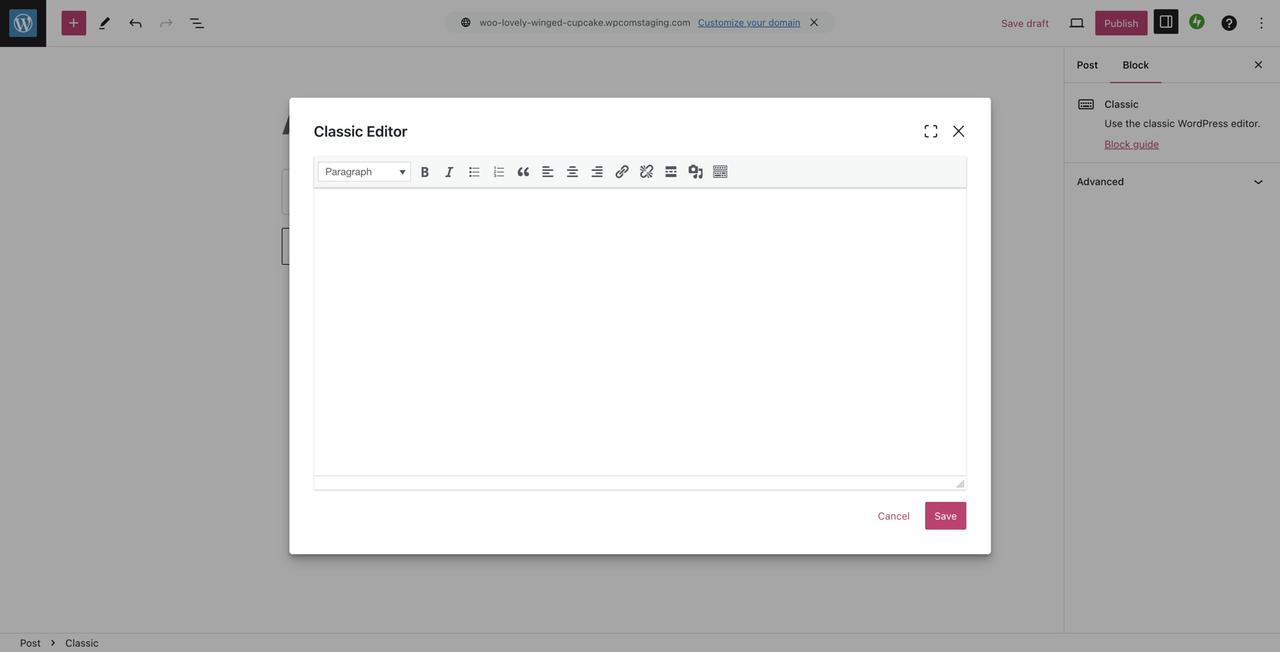 Task type: vqa. For each thing, say whether or not it's contained in the screenshot.
the bottommost ALL
no



Task type: locate. For each thing, give the bounding box(es) containing it.
paragraph button
[[319, 163, 410, 181]]

post for the top post button
[[1077, 59, 1099, 70]]

block guide button
[[1105, 138, 1160, 150]]

tab list
[[1065, 46, 1162, 83]]

post button
[[1065, 46, 1111, 83], [14, 634, 47, 652]]

post for the bottom post button
[[20, 637, 41, 649]]

cupcake.wpcomstaging.com
[[567, 17, 691, 28]]

block up the
[[1123, 59, 1150, 70]]

1 horizontal spatial classic
[[314, 122, 363, 140]]

classic inside block breadcrumb list
[[65, 637, 99, 649]]

classic inside document
[[314, 122, 363, 140]]

0 horizontal spatial post
[[20, 637, 41, 649]]

customize your domain button
[[698, 17, 801, 28]]

redo image
[[157, 14, 176, 32]]

classic editor
[[314, 122, 408, 140]]

2 vertical spatial classic
[[65, 637, 99, 649]]

1 horizontal spatial post
[[1077, 59, 1099, 70]]

save right cancel 'button'
[[935, 510, 957, 522]]

0 vertical spatial save
[[1002, 17, 1024, 29]]

block down use
[[1105, 138, 1131, 150]]

classic
[[1144, 118, 1176, 129]]

post
[[1077, 59, 1099, 70], [20, 637, 41, 649]]

0 vertical spatial block
[[1123, 59, 1150, 70]]

1 horizontal spatial post button
[[1065, 46, 1111, 83]]

close settings image
[[1250, 55, 1268, 74]]

0 vertical spatial post
[[1077, 59, 1099, 70]]

save
[[1002, 17, 1024, 29], [935, 510, 957, 522]]

use
[[1105, 118, 1123, 129]]

wordpress
[[1178, 118, 1229, 129]]

1 vertical spatial block
[[1105, 138, 1131, 150]]

1 horizontal spatial save
[[1002, 17, 1024, 29]]

2 horizontal spatial classic
[[1105, 98, 1139, 110]]

block guide
[[1105, 138, 1160, 150]]

1 vertical spatial post
[[20, 637, 41, 649]]

guide
[[1134, 138, 1160, 150]]

0 horizontal spatial post button
[[14, 634, 47, 652]]

save inside classic editor document
[[935, 510, 957, 522]]

undo image
[[126, 14, 145, 32]]

save left draft
[[1002, 17, 1024, 29]]

block for block
[[1123, 59, 1150, 70]]

1 vertical spatial save
[[935, 510, 957, 522]]

0 vertical spatial post button
[[1065, 46, 1111, 83]]

winged-
[[531, 17, 567, 28]]

0 horizontal spatial save
[[935, 510, 957, 522]]

the
[[1126, 118, 1141, 129]]

woo-
[[480, 17, 502, 28]]

enter fullscreen image
[[922, 122, 940, 141]]

editor content region
[[0, 47, 1064, 633]]

0 horizontal spatial classic
[[65, 637, 99, 649]]

cancel button
[[869, 502, 920, 530]]

customize
[[698, 17, 744, 28]]

block
[[1123, 59, 1150, 70], [1105, 138, 1131, 150]]

domain
[[769, 17, 801, 28]]

classic
[[1105, 98, 1139, 110], [314, 122, 363, 140], [65, 637, 99, 649]]

classic editor document
[[289, 98, 991, 554]]

post inside block breadcrumb list
[[20, 637, 41, 649]]

block button
[[1111, 46, 1162, 83]]

block inside button
[[1123, 59, 1150, 70]]

1 vertical spatial classic
[[314, 122, 363, 140]]



Task type: describe. For each thing, give the bounding box(es) containing it.
tab list containing post
[[1065, 46, 1162, 83]]

editor
[[367, 122, 408, 140]]

block for block guide
[[1105, 138, 1131, 150]]

block breadcrumb list
[[0, 634, 119, 652]]

1 vertical spatial post button
[[14, 634, 47, 652]]

cancel
[[878, 510, 910, 522]]

paragraph
[[326, 166, 372, 178]]

lovely-
[[502, 17, 531, 28]]

save draft
[[1002, 17, 1049, 29]]

paragraph button
[[318, 162, 411, 182]]

your
[[747, 17, 766, 28]]

settings image
[[1157, 12, 1176, 31]]

save for save draft
[[1002, 17, 1024, 29]]

save draft button
[[993, 11, 1059, 35]]

save button
[[926, 502, 967, 530]]

use the classic wordpress editor.
[[1105, 118, 1261, 129]]

editor.
[[1232, 118, 1261, 129]]

0 vertical spatial classic
[[1105, 98, 1139, 110]]

draft
[[1027, 17, 1049, 29]]

woo-lovely-winged-cupcake.wpcomstaging.com customize your domain
[[480, 17, 801, 28]]

save for save
[[935, 510, 957, 522]]

close image
[[950, 122, 968, 141]]



